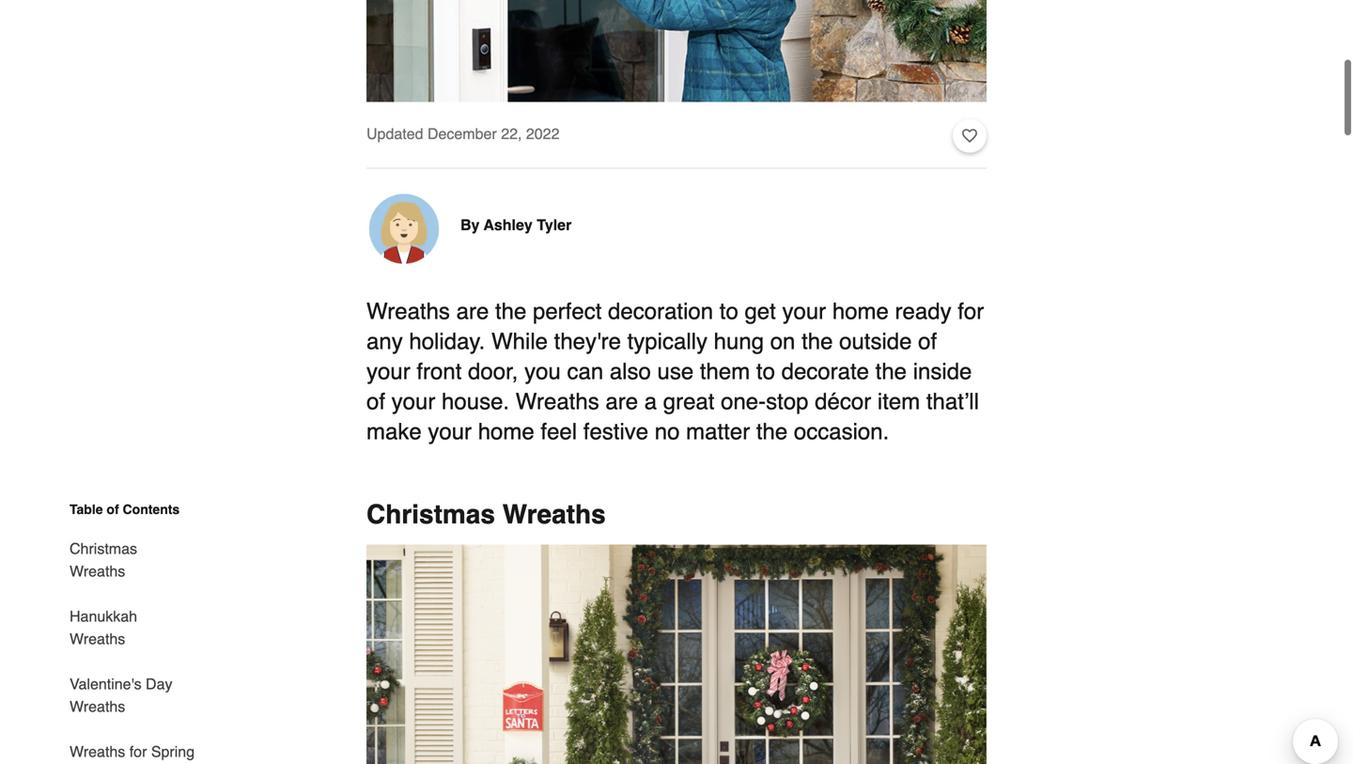 Task type: locate. For each thing, give the bounding box(es) containing it.
1 vertical spatial of
[[367, 389, 385, 415]]

of down ready
[[919, 329, 937, 355]]

christmas inside table of contents element
[[70, 540, 137, 557]]

you
[[525, 359, 561, 385]]

1 vertical spatial christmas
[[70, 540, 137, 557]]

to down on
[[757, 359, 775, 385]]

wreaths inside christmas wreaths
[[70, 563, 125, 580]]

wreaths inside "hanukkah wreaths"
[[70, 630, 125, 648]]

for
[[958, 299, 984, 324], [129, 743, 147, 760]]

your
[[783, 299, 826, 324], [367, 359, 410, 385], [392, 389, 436, 415], [428, 419, 472, 445]]

decorate
[[782, 359, 869, 385]]

one-
[[721, 389, 766, 415]]

to left get
[[720, 299, 739, 324]]

1 horizontal spatial for
[[958, 299, 984, 324]]

hanukkah wreaths link
[[70, 594, 196, 662]]

that'll
[[927, 389, 979, 415]]

1 vertical spatial christmas wreaths
[[70, 540, 137, 580]]

0 vertical spatial are
[[456, 299, 489, 324]]

1 horizontal spatial home
[[833, 299, 889, 324]]

house.
[[442, 389, 510, 415]]

0 horizontal spatial home
[[478, 419, 535, 445]]

home
[[833, 299, 889, 324], [478, 419, 535, 445]]

of
[[919, 329, 937, 355], [367, 389, 385, 415], [107, 502, 119, 517]]

christmas wreaths inside table of contents element
[[70, 540, 137, 580]]

to
[[720, 299, 739, 324], [757, 359, 775, 385]]

great
[[663, 389, 715, 415]]

christmas down make
[[367, 500, 495, 530]]

0 vertical spatial christmas wreaths
[[367, 500, 606, 530]]

0 horizontal spatial are
[[456, 299, 489, 324]]

can
[[567, 359, 604, 385]]

front
[[417, 359, 462, 385]]

1 horizontal spatial christmas wreaths
[[367, 500, 606, 530]]

of right table
[[107, 502, 119, 517]]

decoration
[[608, 299, 714, 324]]

christmas
[[367, 500, 495, 530], [70, 540, 137, 557]]

holiday.
[[409, 329, 485, 355]]

0 horizontal spatial christmas wreaths
[[70, 540, 137, 580]]

festive
[[584, 419, 649, 445]]

for left spring
[[129, 743, 147, 760]]

wreaths
[[367, 299, 450, 324], [516, 389, 599, 415], [503, 500, 606, 530], [70, 563, 125, 580], [70, 630, 125, 648], [70, 698, 125, 715], [70, 743, 125, 760]]

your down house.
[[428, 419, 472, 445]]

2022
[[526, 125, 560, 143]]

1 horizontal spatial of
[[367, 389, 385, 415]]

wreaths up "hanukkah" at the bottom left
[[70, 563, 125, 580]]

0 horizontal spatial to
[[720, 299, 739, 324]]

are up holiday.
[[456, 299, 489, 324]]

0 vertical spatial for
[[958, 299, 984, 324]]

1 vertical spatial are
[[606, 389, 638, 415]]

by
[[461, 216, 480, 234]]

for right ready
[[958, 299, 984, 324]]

1 vertical spatial for
[[129, 743, 147, 760]]

inside
[[913, 359, 972, 385]]

wreaths inside valentine's day wreaths
[[70, 698, 125, 715]]

feel
[[541, 419, 577, 445]]

updated december 22, 2022
[[367, 125, 560, 143]]

christmas down table
[[70, 540, 137, 557]]

0 horizontal spatial christmas
[[70, 540, 137, 557]]

are left "a"
[[606, 389, 638, 415]]

0 horizontal spatial of
[[107, 502, 119, 517]]

hung
[[714, 329, 764, 355]]

home down house.
[[478, 419, 535, 445]]

for inside table of contents element
[[129, 743, 147, 760]]

valentine's day wreaths link
[[70, 662, 196, 729]]

are
[[456, 299, 489, 324], [606, 389, 638, 415]]

0 vertical spatial to
[[720, 299, 739, 324]]

1 horizontal spatial to
[[757, 359, 775, 385]]

ashley
[[484, 216, 533, 234]]

wreaths up feel
[[516, 389, 599, 415]]

home up outside
[[833, 299, 889, 324]]

day
[[146, 675, 172, 693]]

hanukkah wreaths
[[70, 608, 137, 648]]

wreaths down valentine's at the bottom of page
[[70, 698, 125, 715]]

of up make
[[367, 389, 385, 415]]

ashley tyler image
[[367, 191, 442, 267]]

the up item on the right bottom of page
[[876, 359, 907, 385]]

wreaths down "hanukkah" at the bottom left
[[70, 630, 125, 648]]

wreaths up any
[[367, 299, 450, 324]]

0 vertical spatial of
[[919, 329, 937, 355]]

2 horizontal spatial of
[[919, 329, 937, 355]]

december
[[428, 125, 497, 143]]

valentine's day wreaths
[[70, 675, 172, 715]]

no
[[655, 419, 680, 445]]

on
[[771, 329, 796, 355]]

your up make
[[392, 389, 436, 415]]

wreaths are the perfect decoration to get your home ready for any holiday. while they're typically hung on the outside of your front door, you can also use them to decorate the inside of your house. wreaths are a great one-stop décor item that'll make your home feel festive no matter the occasion.
[[367, 299, 984, 445]]

christmas wreaths
[[367, 500, 606, 530], [70, 540, 137, 580]]

0 vertical spatial home
[[833, 299, 889, 324]]

1 horizontal spatial christmas
[[367, 500, 495, 530]]

the
[[495, 299, 527, 324], [802, 329, 833, 355], [876, 359, 907, 385], [757, 419, 788, 445]]

0 horizontal spatial for
[[129, 743, 147, 760]]



Task type: describe. For each thing, give the bounding box(es) containing it.
2 vertical spatial of
[[107, 502, 119, 517]]

any
[[367, 329, 403, 355]]

get
[[745, 299, 776, 324]]

occasion.
[[794, 419, 889, 445]]

the up decorate
[[802, 329, 833, 355]]

wreaths down feel
[[503, 500, 606, 530]]

christmas wreaths link
[[70, 526, 196, 594]]

wreaths for spring link
[[70, 729, 195, 764]]

table
[[70, 502, 103, 517]]

they're
[[554, 329, 621, 355]]

décor
[[815, 389, 872, 415]]

perfect
[[533, 299, 602, 324]]

by ashley tyler
[[461, 216, 572, 234]]

ready
[[895, 299, 952, 324]]

wreaths for spring
[[70, 743, 195, 760]]

wreaths down valentine's day wreaths
[[70, 743, 125, 760]]

the up while
[[495, 299, 527, 324]]

your down any
[[367, 359, 410, 385]]

your up on
[[783, 299, 826, 324]]

outside
[[839, 329, 912, 355]]

heart outline image
[[963, 126, 978, 146]]

item
[[878, 389, 920, 415]]

contents
[[123, 502, 180, 517]]

valentine's
[[70, 675, 142, 693]]

also
[[610, 359, 651, 385]]

for inside "wreaths are the perfect decoration to get your home ready for any holiday. while they're typically hung on the outside of your front door, you can also use them to decorate the inside of your house. wreaths are a great one-stop décor item that'll make your home feel festive no matter the occasion."
[[958, 299, 984, 324]]

table of contents
[[70, 502, 180, 517]]

the down stop
[[757, 419, 788, 445]]

matter
[[686, 419, 750, 445]]

1 vertical spatial to
[[757, 359, 775, 385]]

make
[[367, 419, 422, 445]]

hanukkah
[[70, 608, 137, 625]]

a young boy hangs a christmas wreath on the front door. image
[[367, 0, 987, 102]]

updated
[[367, 125, 423, 143]]

typically
[[628, 329, 708, 355]]

a
[[645, 389, 657, 415]]

tyler
[[537, 216, 572, 234]]

22,
[[501, 125, 522, 143]]

use
[[658, 359, 694, 385]]

0 vertical spatial christmas
[[367, 500, 495, 530]]

door,
[[468, 359, 518, 385]]

stop
[[766, 389, 809, 415]]

1 vertical spatial home
[[478, 419, 535, 445]]

while
[[492, 329, 548, 355]]

1 horizontal spatial are
[[606, 389, 638, 415]]

them
[[700, 359, 750, 385]]

table of contents element
[[55, 500, 196, 764]]

spring
[[151, 743, 195, 760]]

exterior of house decorated with garland, candy canes and a wreath hanging on the front door. image
[[367, 545, 987, 764]]



Task type: vqa. For each thing, say whether or not it's contained in the screenshot.
the for to the top
yes



